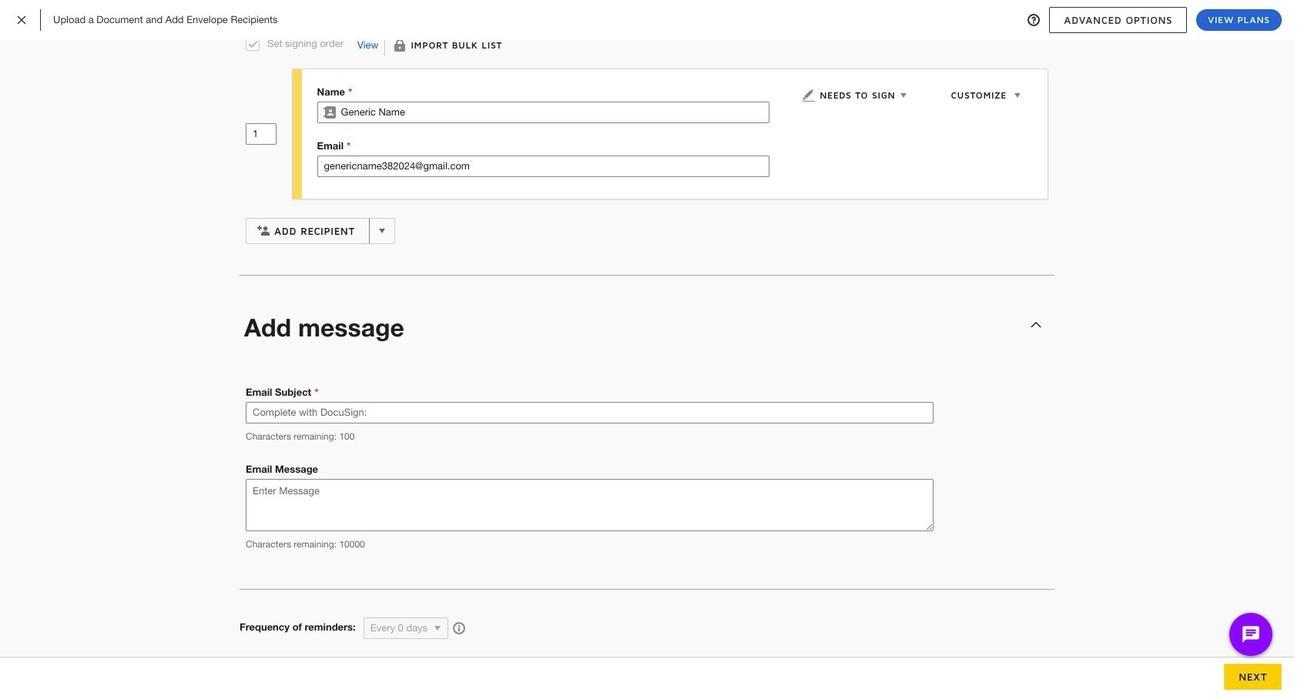 Task type: locate. For each thing, give the bounding box(es) containing it.
None text field
[[341, 102, 769, 123], [318, 156, 769, 176], [341, 102, 769, 123], [318, 156, 769, 176]]

None number field
[[247, 124, 276, 144]]

Complete with DocuSign: text field
[[247, 403, 933, 423]]



Task type: describe. For each thing, give the bounding box(es) containing it.
Enter Message text field
[[246, 479, 933, 532]]



Task type: vqa. For each thing, say whether or not it's contained in the screenshot.
ENTER MESSAGE text box on the bottom
yes



